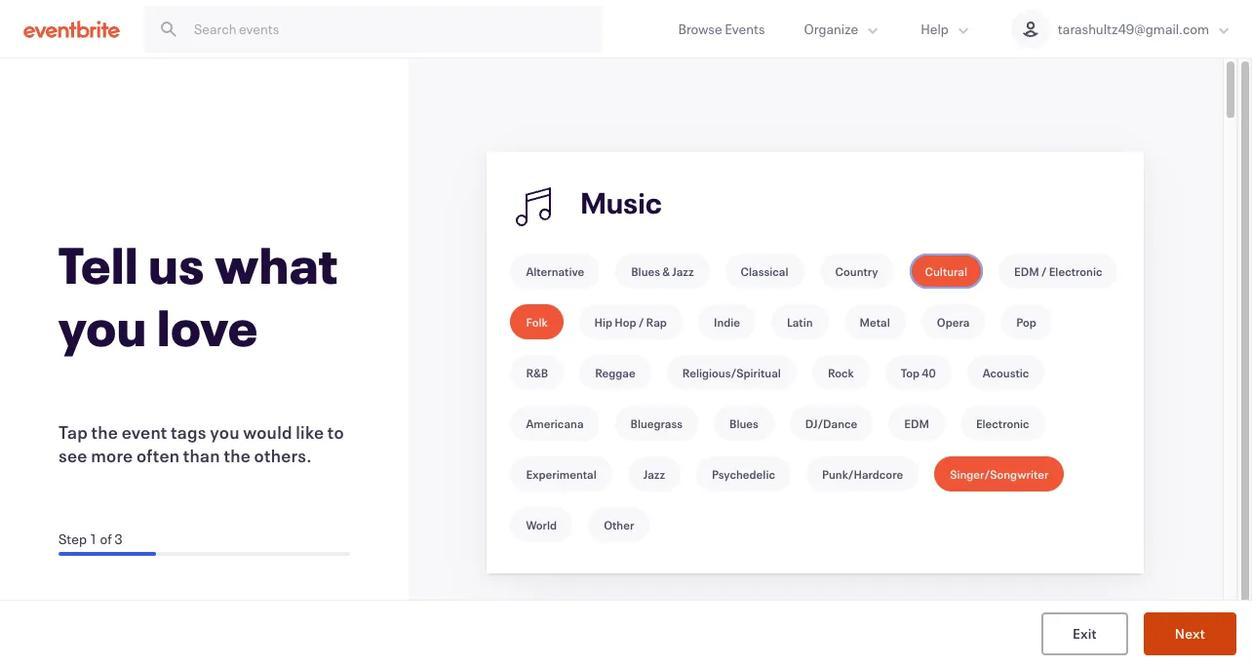 Task type: vqa. For each thing, say whether or not it's contained in the screenshot.
THE FOLK
yes



Task type: describe. For each thing, give the bounding box(es) containing it.
tell
[[59, 231, 139, 297]]

top
[[901, 365, 920, 380]]

electronic button
[[961, 406, 1045, 441]]

to
[[328, 420, 344, 443]]

acoustic
[[983, 365, 1029, 380]]

electronic inside electronic button
[[976, 415, 1030, 431]]

classical
[[741, 263, 789, 279]]

cultural button
[[909, 254, 983, 289]]

blues & jazz button
[[616, 254, 710, 289]]

help link
[[901, 0, 992, 58]]

0 horizontal spatial the
[[91, 420, 118, 443]]

indie
[[714, 314, 740, 330]]

&
[[662, 263, 670, 279]]

3
[[114, 529, 123, 548]]

experimental button
[[510, 456, 612, 492]]

indie button
[[698, 304, 756, 339]]

electronic inside edm / electronic button
[[1049, 263, 1102, 279]]

r&b button
[[510, 355, 564, 390]]

see
[[59, 443, 87, 467]]

eventbrite image
[[23, 19, 120, 39]]

opera button
[[921, 304, 985, 339]]

us
[[149, 231, 205, 297]]

bluegrass
[[631, 415, 683, 431]]

country button
[[820, 254, 894, 289]]

browse events
[[678, 20, 765, 38]]

opera
[[937, 314, 970, 330]]

bluegrass button
[[615, 406, 698, 441]]

what
[[215, 231, 339, 297]]

punk/hardcore
[[822, 466, 903, 482]]

latin button
[[771, 304, 829, 339]]

religious/spiritual
[[682, 365, 781, 380]]

you inside tell us what you love
[[59, 293, 147, 359]]

of
[[100, 529, 112, 548]]

folk button
[[510, 304, 563, 339]]

edm for edm / electronic
[[1014, 263, 1039, 279]]

rap
[[646, 314, 667, 330]]

singer/songwriter button
[[934, 456, 1064, 492]]

0 horizontal spatial jazz
[[643, 466, 665, 482]]

dj/dance button
[[790, 406, 873, 441]]

would
[[243, 420, 292, 443]]

tap
[[59, 420, 88, 443]]

alternative button
[[510, 254, 600, 289]]

top 40 button
[[885, 355, 952, 390]]

others.
[[254, 443, 312, 467]]

more
[[91, 443, 133, 467]]

pop button
[[1001, 304, 1052, 339]]

edm for edm
[[904, 415, 929, 431]]

metal
[[860, 314, 890, 330]]

browse
[[678, 20, 722, 38]]

classical button
[[725, 254, 804, 289]]

blues for blues
[[730, 415, 759, 431]]

exit button
[[1042, 612, 1128, 655]]

jazz button
[[628, 456, 681, 492]]

other button
[[588, 507, 650, 542]]

progressbar image
[[59, 552, 156, 555]]

event
[[122, 420, 167, 443]]

browse events link
[[659, 0, 785, 58]]

next button
[[1144, 612, 1237, 655]]

you inside tap the event tags you would like to see more often than the others.
[[210, 420, 240, 443]]

tap the event tags you would like to see more often than the others.
[[59, 420, 344, 467]]

step
[[59, 529, 87, 548]]

1 vertical spatial /
[[638, 314, 644, 330]]

r&b
[[526, 365, 548, 380]]

0 vertical spatial jazz
[[672, 263, 694, 279]]

step 1 of 3
[[59, 529, 123, 548]]

music
[[581, 184, 662, 222]]

religious/spiritual button
[[667, 355, 797, 390]]

psychedelic button
[[696, 456, 791, 492]]

tarashultz49@gmail.com link
[[992, 0, 1252, 58]]



Task type: locate. For each thing, give the bounding box(es) containing it.
organize link
[[785, 0, 901, 58]]

pop
[[1017, 314, 1037, 330]]

1 vertical spatial you
[[210, 420, 240, 443]]

1 horizontal spatial /
[[1041, 263, 1047, 279]]

/ left rap
[[638, 314, 644, 330]]

organize
[[804, 20, 858, 38]]

blues & jazz
[[631, 263, 694, 279]]

than
[[183, 443, 220, 467]]

hop
[[615, 314, 636, 330]]

blues inside blues button
[[730, 415, 759, 431]]

/
[[1041, 263, 1047, 279], [638, 314, 644, 330]]

latin
[[787, 314, 813, 330]]

1 vertical spatial blues
[[730, 415, 759, 431]]

0 horizontal spatial you
[[59, 293, 147, 359]]

next
[[1175, 624, 1205, 642]]

blues button
[[714, 406, 774, 441]]

like
[[296, 420, 324, 443]]

reggae
[[595, 365, 636, 380]]

1 vertical spatial jazz
[[643, 466, 665, 482]]

top 40
[[901, 365, 936, 380]]

love
[[157, 293, 258, 359]]

metal button
[[844, 304, 906, 339]]

0 vertical spatial you
[[59, 293, 147, 359]]

the right tap
[[91, 420, 118, 443]]

/ up 'pop' 'button'
[[1041, 263, 1047, 279]]

0 horizontal spatial blues
[[631, 263, 660, 279]]

singer/songwriter
[[950, 466, 1049, 482]]

1 horizontal spatial blues
[[730, 415, 759, 431]]

electronic up 'pop' 'button'
[[1049, 263, 1102, 279]]

progressbar progress bar
[[59, 552, 350, 555]]

0 vertical spatial electronic
[[1049, 263, 1102, 279]]

americana button
[[510, 406, 599, 441]]

alternative
[[526, 263, 584, 279]]

0 vertical spatial /
[[1041, 263, 1047, 279]]

blues for blues & jazz
[[631, 263, 660, 279]]

country
[[835, 263, 878, 279]]

experimental
[[526, 466, 597, 482]]

blues left &
[[631, 263, 660, 279]]

you left the us
[[59, 293, 147, 359]]

dj/dance
[[805, 415, 858, 431]]

jazz right &
[[672, 263, 694, 279]]

1 horizontal spatial the
[[224, 443, 251, 467]]

acoustic button
[[967, 355, 1045, 390]]

blues
[[631, 263, 660, 279], [730, 415, 759, 431]]

0 horizontal spatial electronic
[[976, 415, 1030, 431]]

world
[[526, 517, 557, 532]]

the right "than"
[[224, 443, 251, 467]]

exit
[[1073, 624, 1097, 642]]

electronic down acoustic
[[976, 415, 1030, 431]]

tell us what you love
[[59, 231, 339, 359]]

1 horizontal spatial jazz
[[672, 263, 694, 279]]

0 horizontal spatial /
[[638, 314, 644, 330]]

40
[[922, 365, 936, 380]]

punk/hardcore button
[[807, 456, 919, 492]]

jazz
[[672, 263, 694, 279], [643, 466, 665, 482]]

psychedelic
[[712, 466, 775, 482]]

edm / electronic button
[[999, 254, 1118, 289]]

jazz down bluegrass button
[[643, 466, 665, 482]]

the
[[91, 420, 118, 443], [224, 443, 251, 467]]

1
[[89, 529, 97, 548]]

you right tags
[[210, 420, 240, 443]]

0 vertical spatial edm
[[1014, 263, 1039, 279]]

you
[[59, 293, 147, 359], [210, 420, 240, 443]]

1 horizontal spatial electronic
[[1049, 263, 1102, 279]]

edm down top 40
[[904, 415, 929, 431]]

rock button
[[812, 355, 870, 390]]

hip hop / rap
[[594, 314, 667, 330]]

0 horizontal spatial edm
[[904, 415, 929, 431]]

folk
[[526, 314, 548, 330]]

help
[[921, 20, 949, 38]]

1 horizontal spatial you
[[210, 420, 240, 443]]

tarashultz49@gmail.com
[[1058, 20, 1209, 38]]

blues inside blues & jazz button
[[631, 263, 660, 279]]

hip
[[594, 314, 613, 330]]

tags
[[171, 420, 207, 443]]

world button
[[510, 507, 573, 542]]

often
[[136, 443, 180, 467]]

electronic
[[1049, 263, 1102, 279], [976, 415, 1030, 431]]

edm / electronic
[[1014, 263, 1102, 279]]

edm up pop
[[1014, 263, 1039, 279]]

edm
[[1014, 263, 1039, 279], [904, 415, 929, 431]]

edm button
[[889, 406, 945, 441]]

americana
[[526, 415, 584, 431]]

reggae button
[[579, 355, 651, 390]]

1 horizontal spatial edm
[[1014, 263, 1039, 279]]

other
[[604, 517, 634, 532]]

cultural
[[925, 263, 968, 279]]

0 vertical spatial blues
[[631, 263, 660, 279]]

rock
[[828, 365, 854, 380]]

hip hop / rap button
[[579, 304, 683, 339]]

blues up the 'psychedelic' button at the bottom of page
[[730, 415, 759, 431]]

1 vertical spatial electronic
[[976, 415, 1030, 431]]

events
[[725, 20, 765, 38]]

1 vertical spatial edm
[[904, 415, 929, 431]]



